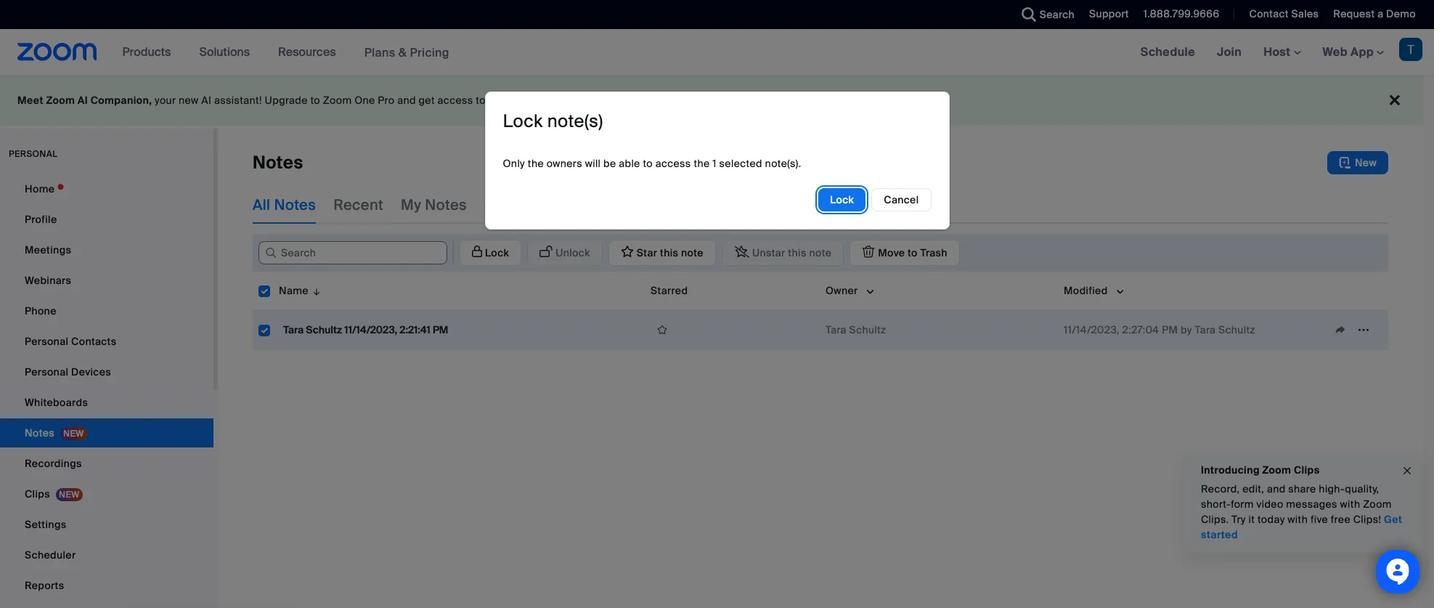 Task type: describe. For each thing, give the bounding box(es) containing it.
home link
[[0, 174, 214, 203]]

2 ai from the left
[[201, 94, 212, 107]]

all
[[253, 195, 271, 214]]

contact
[[1250, 7, 1289, 20]]

personal menu menu
[[0, 174, 214, 602]]

2:27:04
[[1123, 323, 1160, 336]]

arrow down image
[[309, 282, 322, 299]]

record, edit, and share high-quality, short-form video messages with zoom clips. try it today with five free clips!
[[1202, 482, 1393, 526]]

0 horizontal spatial to
[[311, 94, 320, 107]]

meet zoom ai companion, footer
[[0, 76, 1424, 126]]

personal contacts link
[[0, 327, 214, 356]]

notes for my
[[425, 195, 467, 214]]

introducing zoom clips
[[1202, 464, 1321, 477]]

get
[[419, 94, 435, 107]]

additional
[[589, 94, 638, 107]]

owners
[[547, 157, 583, 170]]

1 vertical spatial with
[[1341, 498, 1361, 511]]

companion
[[502, 94, 559, 107]]

meetings
[[25, 243, 71, 256]]

request
[[1334, 7, 1376, 20]]

zoom up edit,
[[1263, 464, 1292, 477]]

contact sales link up meetings navigation on the right top of the page
[[1250, 7, 1320, 20]]

starred
[[651, 284, 688, 297]]

lock for lock
[[831, 193, 855, 206]]

whiteboards link
[[0, 388, 214, 417]]

whiteboards
[[25, 396, 88, 409]]

1 the from the left
[[528, 157, 544, 170]]

schultz for tara schultz 11/14/2023, 2:21:41 pm
[[306, 323, 342, 336]]

banner containing schedule
[[0, 29, 1435, 76]]

scheduler link
[[0, 541, 214, 570]]

1
[[713, 157, 717, 170]]

zoom inside record, edit, and share high-quality, short-form video messages with zoom clips. try it today with five free clips!
[[1364, 498, 1393, 511]]

quality,
[[1346, 482, 1380, 496]]

personal for personal devices
[[25, 365, 69, 379]]

pro
[[378, 94, 395, 107]]

lock note(s)
[[503, 109, 603, 132]]

2 upgrade from the left
[[668, 94, 712, 107]]

support
[[1090, 7, 1130, 20]]

today inside record, edit, and share high-quality, short-form video messages with zoom clips. try it today with five free clips!
[[1258, 513, 1286, 526]]

phone
[[25, 304, 56, 318]]

name
[[279, 284, 309, 297]]

sales
[[1292, 7, 1320, 20]]

notes up all notes
[[253, 151, 303, 174]]

able
[[619, 157, 641, 170]]

phone link
[[0, 296, 214, 326]]

1 upgrade from the left
[[265, 94, 308, 107]]

no
[[574, 94, 586, 107]]

clips!
[[1354, 513, 1382, 526]]

Search text field
[[259, 241, 448, 264]]

cancel
[[884, 193, 919, 206]]

started
[[1202, 528, 1239, 541]]

personal devices
[[25, 365, 111, 379]]

1 horizontal spatial to
[[476, 94, 486, 107]]

recordings
[[25, 457, 82, 470]]

&
[[399, 45, 407, 60]]

and inside meet zoom ai companion, footer
[[398, 94, 416, 107]]

get started
[[1202, 513, 1403, 541]]

today inside meet zoom ai companion, footer
[[714, 94, 743, 107]]

reports link
[[0, 571, 214, 600]]

3 schultz from the left
[[1219, 323, 1256, 336]]

contact sales link up join
[[1239, 0, 1323, 29]]

profile
[[25, 213, 57, 226]]

reports
[[25, 579, 64, 592]]

application containing name
[[253, 272, 1400, 361]]

only
[[503, 157, 525, 170]]

tara schultz
[[826, 323, 887, 336]]

devices
[[71, 365, 111, 379]]

upgrade today link
[[668, 94, 743, 107]]

will
[[585, 157, 601, 170]]

note(s)
[[548, 109, 603, 132]]

meetings navigation
[[1130, 29, 1435, 76]]

cancel button
[[872, 188, 932, 211]]

by
[[1181, 323, 1193, 336]]

2 pm from the left
[[1163, 323, 1179, 336]]

lock note(s) dialog
[[485, 91, 950, 229]]

edit,
[[1243, 482, 1265, 496]]

11/14/2023, 2:27:04 pm by tara schultz
[[1064, 323, 1256, 336]]

product information navigation
[[112, 29, 461, 76]]

shared with me
[[485, 195, 593, 214]]

demo
[[1387, 7, 1417, 20]]

request a demo
[[1334, 7, 1417, 20]]

tara for tara schultz
[[826, 323, 847, 336]]

be
[[604, 157, 617, 170]]

profile link
[[0, 205, 214, 234]]

tara schultz 11/14/2023, 2:21:41 pm button
[[279, 320, 453, 339]]

recordings link
[[0, 449, 214, 478]]

pm inside button
[[433, 323, 449, 336]]

get started link
[[1202, 513, 1403, 541]]

owner
[[826, 284, 858, 297]]

pricing
[[410, 45, 450, 60]]

zoom right meet
[[46, 94, 75, 107]]

2 11/14/2023, from the left
[[1064, 323, 1120, 336]]

plans
[[364, 45, 396, 60]]

meet zoom ai companion, your new ai assistant! upgrade to zoom one pro and get access to ai companion at no additional cost. upgrade today
[[17, 94, 743, 107]]

3 ai from the left
[[489, 94, 499, 107]]



Task type: locate. For each thing, give the bounding box(es) containing it.
0 horizontal spatial ai
[[78, 94, 88, 107]]

pm left by
[[1163, 323, 1179, 336]]

tara for tara schultz 11/14/2023, 2:21:41 pm
[[283, 323, 304, 336]]

contact sales link
[[1239, 0, 1323, 29], [1250, 7, 1320, 20]]

1 vertical spatial lock
[[831, 193, 855, 206]]

0 horizontal spatial today
[[714, 94, 743, 107]]

0 vertical spatial with
[[539, 195, 567, 214]]

ai left companion
[[489, 94, 499, 107]]

form
[[1232, 498, 1255, 511]]

today down video
[[1258, 513, 1286, 526]]

and left get
[[398, 94, 416, 107]]

video
[[1257, 498, 1284, 511]]

2 tara from the left
[[826, 323, 847, 336]]

modified
[[1064, 284, 1109, 297]]

notes right my
[[425, 195, 467, 214]]

today up selected
[[714, 94, 743, 107]]

zoom up clips!
[[1364, 498, 1393, 511]]

with up free
[[1341, 498, 1361, 511]]

and
[[398, 94, 416, 107], [1268, 482, 1286, 496]]

clips inside "link"
[[25, 488, 50, 501]]

1.888.799.9666 button
[[1133, 0, 1224, 29], [1144, 7, 1220, 20]]

new button
[[1328, 151, 1389, 174]]

with down messages
[[1288, 513, 1309, 526]]

get
[[1385, 513, 1403, 526]]

five
[[1311, 513, 1329, 526]]

tara right by
[[1196, 323, 1217, 336]]

personal down phone
[[25, 335, 69, 348]]

1 personal from the top
[[25, 335, 69, 348]]

only the owners will be able to access the 1 selected note(s).
[[503, 157, 802, 170]]

lock down companion
[[503, 109, 543, 132]]

settings link
[[0, 510, 214, 539]]

0 vertical spatial clips
[[1295, 464, 1321, 477]]

0 horizontal spatial access
[[438, 94, 473, 107]]

2 horizontal spatial schultz
[[1219, 323, 1256, 336]]

1 horizontal spatial 11/14/2023,
[[1064, 323, 1120, 336]]

new
[[179, 94, 199, 107]]

personal
[[9, 148, 58, 160]]

1 11/14/2023, from the left
[[344, 323, 398, 336]]

shared
[[485, 195, 535, 214]]

support link
[[1079, 0, 1133, 29], [1090, 7, 1130, 20]]

0 vertical spatial today
[[714, 94, 743, 107]]

schultz down owner
[[850, 323, 887, 336]]

3 tara from the left
[[1196, 323, 1217, 336]]

0 horizontal spatial 11/14/2023,
[[344, 323, 398, 336]]

the
[[528, 157, 544, 170], [694, 157, 710, 170]]

join
[[1218, 44, 1243, 60]]

to left companion
[[476, 94, 486, 107]]

to inside lock note(s) dialog
[[643, 157, 653, 170]]

1 vertical spatial personal
[[25, 365, 69, 379]]

1 horizontal spatial schultz
[[850, 323, 887, 336]]

2 vertical spatial with
[[1288, 513, 1309, 526]]

webinars
[[25, 274, 71, 287]]

1 horizontal spatial lock
[[831, 193, 855, 206]]

note(s).
[[766, 157, 802, 170]]

short-
[[1202, 498, 1232, 511]]

1 vertical spatial today
[[1258, 513, 1286, 526]]

clips up share at the bottom
[[1295, 464, 1321, 477]]

tara schultz 11/14/2023, 2:21:41 pm
[[283, 323, 449, 336]]

0 horizontal spatial the
[[528, 157, 544, 170]]

1 horizontal spatial pm
[[1163, 323, 1179, 336]]

tara down name
[[283, 323, 304, 336]]

recent
[[334, 195, 384, 214]]

with
[[539, 195, 567, 214], [1341, 498, 1361, 511], [1288, 513, 1309, 526]]

0 vertical spatial personal
[[25, 335, 69, 348]]

close image
[[1402, 463, 1414, 479]]

with inside tabs of all notes page tab list
[[539, 195, 567, 214]]

2 horizontal spatial ai
[[489, 94, 499, 107]]

0 horizontal spatial clips
[[25, 488, 50, 501]]

schultz right by
[[1219, 323, 1256, 336]]

your
[[155, 94, 176, 107]]

personal contacts
[[25, 335, 117, 348]]

to right able
[[643, 157, 653, 170]]

clips link
[[0, 480, 214, 509]]

2 schultz from the left
[[850, 323, 887, 336]]

schedule link
[[1130, 29, 1207, 76]]

11/14/2023, down modified
[[1064, 323, 1120, 336]]

notes right all
[[274, 195, 316, 214]]

personal up whiteboards
[[25, 365, 69, 379]]

free
[[1332, 513, 1351, 526]]

banner
[[0, 29, 1435, 76]]

clips
[[1295, 464, 1321, 477], [25, 488, 50, 501]]

0 horizontal spatial pm
[[433, 323, 449, 336]]

webinars link
[[0, 266, 214, 295]]

personal
[[25, 335, 69, 348], [25, 365, 69, 379]]

11/14/2023, inside button
[[344, 323, 398, 336]]

zoom logo image
[[17, 43, 97, 61]]

1 vertical spatial clips
[[25, 488, 50, 501]]

try
[[1232, 513, 1247, 526]]

2 personal from the top
[[25, 365, 69, 379]]

clips up settings at the left bottom
[[25, 488, 50, 501]]

clips.
[[1202, 513, 1230, 526]]

0 vertical spatial access
[[438, 94, 473, 107]]

meet
[[17, 94, 44, 107]]

ai right new at the top left
[[201, 94, 212, 107]]

access left the 1
[[656, 157, 691, 170]]

2:21:41
[[400, 323, 431, 336]]

tara down owner
[[826, 323, 847, 336]]

0 horizontal spatial tara
[[283, 323, 304, 336]]

and up video
[[1268, 482, 1286, 496]]

plans & pricing
[[364, 45, 450, 60]]

2 the from the left
[[694, 157, 710, 170]]

selected
[[720, 157, 763, 170]]

1 ai from the left
[[78, 94, 88, 107]]

my notes
[[401, 195, 467, 214]]

to left one
[[311, 94, 320, 107]]

with left 'me'
[[539, 195, 567, 214]]

1 horizontal spatial clips
[[1295, 464, 1321, 477]]

0 horizontal spatial schultz
[[306, 323, 342, 336]]

contact sales
[[1250, 7, 1320, 20]]

1 tara from the left
[[283, 323, 304, 336]]

tara
[[283, 323, 304, 336], [826, 323, 847, 336], [1196, 323, 1217, 336]]

upgrade right cost.
[[668, 94, 712, 107]]

assistant!
[[214, 94, 262, 107]]

1.888.799.9666
[[1144, 7, 1220, 20]]

0 vertical spatial lock
[[503, 109, 543, 132]]

1 horizontal spatial with
[[1288, 513, 1309, 526]]

high-
[[1320, 482, 1346, 496]]

1 horizontal spatial today
[[1258, 513, 1286, 526]]

1 horizontal spatial tara
[[826, 323, 847, 336]]

schultz for tara schultz
[[850, 323, 887, 336]]

0 horizontal spatial with
[[539, 195, 567, 214]]

companion,
[[91, 94, 152, 107]]

upgrade down the "product information" 'navigation'
[[265, 94, 308, 107]]

lock inside button
[[831, 193, 855, 206]]

0 horizontal spatial lock
[[503, 109, 543, 132]]

schultz down arrow down image
[[306, 323, 342, 336]]

introducing
[[1202, 464, 1261, 477]]

1 vertical spatial and
[[1268, 482, 1286, 496]]

at
[[562, 94, 571, 107]]

11/14/2023,
[[344, 323, 398, 336], [1064, 323, 1120, 336]]

notes for all
[[274, 195, 316, 214]]

the left the 1
[[694, 157, 710, 170]]

ai left companion,
[[78, 94, 88, 107]]

the right only
[[528, 157, 544, 170]]

1 horizontal spatial upgrade
[[668, 94, 712, 107]]

it
[[1249, 513, 1256, 526]]

contacts
[[71, 335, 117, 348]]

lock for lock note(s)
[[503, 109, 543, 132]]

personal devices link
[[0, 357, 214, 387]]

schedule
[[1141, 44, 1196, 60]]

a
[[1378, 7, 1384, 20]]

2 horizontal spatial tara
[[1196, 323, 1217, 336]]

schultz
[[306, 323, 342, 336], [850, 323, 887, 336], [1219, 323, 1256, 336]]

cost.
[[641, 94, 665, 107]]

lock left cancel on the top right of the page
[[831, 193, 855, 206]]

access inside lock note(s) dialog
[[656, 157, 691, 170]]

access right get
[[438, 94, 473, 107]]

11/14/2023, left 2:21:41
[[344, 323, 398, 336]]

1 horizontal spatial ai
[[201, 94, 212, 107]]

me
[[571, 195, 593, 214]]

meetings link
[[0, 235, 214, 264]]

personal for personal contacts
[[25, 335, 69, 348]]

lock button
[[819, 188, 866, 211]]

messages
[[1287, 498, 1338, 511]]

tabs of all notes page tab list
[[253, 186, 718, 224]]

tara inside button
[[283, 323, 304, 336]]

access
[[438, 94, 473, 107], [656, 157, 691, 170]]

schultz inside button
[[306, 323, 342, 336]]

1 horizontal spatial access
[[656, 157, 691, 170]]

0 horizontal spatial and
[[398, 94, 416, 107]]

0 horizontal spatial upgrade
[[265, 94, 308, 107]]

record,
[[1202, 482, 1241, 496]]

home
[[25, 182, 55, 195]]

1 vertical spatial access
[[656, 157, 691, 170]]

personal inside "link"
[[25, 365, 69, 379]]

share
[[1289, 482, 1317, 496]]

2 horizontal spatial with
[[1341, 498, 1361, 511]]

and inside record, edit, and share high-quality, short-form video messages with zoom clips. try it today with five free clips!
[[1268, 482, 1286, 496]]

1 schultz from the left
[[306, 323, 342, 336]]

application
[[453, 240, 960, 266], [253, 272, 1400, 361], [651, 319, 814, 341]]

0 vertical spatial and
[[398, 94, 416, 107]]

upgrade
[[265, 94, 308, 107], [668, 94, 712, 107]]

access inside meet zoom ai companion, footer
[[438, 94, 473, 107]]

zoom left one
[[323, 94, 352, 107]]

pm right 2:21:41
[[433, 323, 449, 336]]

2 horizontal spatial to
[[643, 157, 653, 170]]

new
[[1356, 156, 1378, 169]]

1 horizontal spatial the
[[694, 157, 710, 170]]

pm
[[433, 323, 449, 336], [1163, 323, 1179, 336]]

settings
[[25, 518, 66, 531]]

notes
[[253, 151, 303, 174], [274, 195, 316, 214], [425, 195, 467, 214]]

1 pm from the left
[[433, 323, 449, 336]]

all notes
[[253, 195, 316, 214]]

1 horizontal spatial and
[[1268, 482, 1286, 496]]



Task type: vqa. For each thing, say whether or not it's contained in the screenshot.
2nd menu item from the top
no



